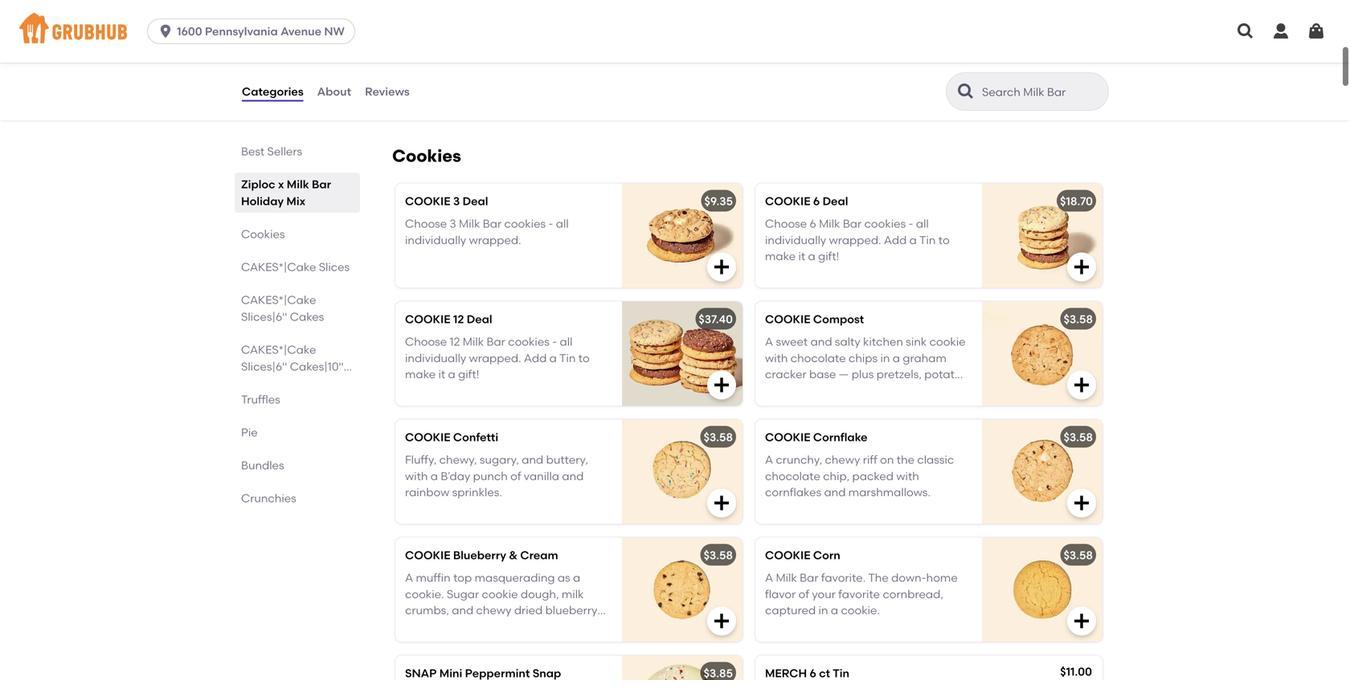 Task type: vqa. For each thing, say whether or not it's contained in the screenshot.
All About Burger
no



Task type: describe. For each thing, give the bounding box(es) containing it.
oats,
[[840, 384, 867, 398]]

cookie for chewy,
[[405, 431, 451, 444]]

cookie compost image
[[982, 302, 1103, 406]]

on
[[880, 453, 894, 467]]

—
[[839, 368, 849, 382]]

top
[[453, 572, 472, 585]]

a for a muffin top masquerading as a cookie. sugar cookie dough, milk crumbs, and chewy dried blueberry morsels.
[[405, 572, 413, 585]]

3 for cookie
[[453, 194, 460, 208]]

chips,
[[765, 384, 797, 398]]

cakes*|cake slices|6" cakes
[[241, 293, 324, 324]]

best sellers
[[241, 145, 302, 158]]

$11.00
[[1060, 665, 1092, 679]]

choose for choose 12 milk bar cookies - all individually wrapped. add a tin to make it a gift!
[[405, 335, 447, 349]]

sprinkles.
[[452, 486, 502, 500]]

holiday
[[241, 195, 284, 208]]

add for cookie 12 deal
[[524, 352, 547, 365]]

choose 12 milk bar cookies - all individually wrapped. add a tin to make it a gift!
[[405, 335, 590, 382]]

cookie blueberry & cream
[[405, 549, 558, 563]]

a crunchy, chewy riff on the classic chocolate chip, packed with cornflakes and marshmallows.
[[765, 453, 954, 500]]

tin for choose 6 milk bar cookies - all individually wrapped. add a tin to make it a gift!
[[920, 233, 936, 247]]

cookie compost
[[765, 313, 864, 326]]

marshmallows.
[[849, 486, 931, 500]]

cakes*|cake slices
[[241, 260, 350, 274]]

with inside a sweet and salty kitchen sink cookie with chocolate chips in a graham cracker base — plus pretzels, potato chips, coffee, oats, and butterscotch.
[[765, 352, 788, 365]]

gift! for 12
[[458, 368, 479, 382]]

mix
[[287, 195, 306, 208]]

a sweet and salty kitchen sink cookie with chocolate chips in a graham cracker base — plus pretzels, potato chips, coffee, oats, and butterscotch.
[[765, 335, 966, 414]]

chewy inside a crunchy, chewy riff on the classic chocolate chip, packed with cornflakes and marshmallows.
[[825, 453, 860, 467]]

cornflake
[[813, 431, 868, 444]]

blueberry
[[545, 604, 598, 618]]

a for a milk bar favorite. the down-home flavor of your favorite cornbread, captured in a cookie.
[[765, 572, 773, 585]]

crunchies
[[241, 492, 296, 506]]

bar for choose 3 milk bar cookies - all individually wrapped.
[[483, 217, 502, 231]]

cornflakes
[[765, 486, 822, 500]]

mini
[[440, 667, 462, 681]]

about button
[[316, 63, 352, 121]]

wrapped. for cookie 6 deal
[[829, 233, 881, 247]]

cakes*|cake slices|6" cakes|10" cakes truffles
[[241, 343, 344, 407]]

gift! for 6
[[818, 250, 839, 263]]

it for 12
[[438, 368, 445, 382]]

6 for merch
[[810, 667, 817, 681]]

milk for choose 12 milk bar cookies - all individually wrapped. add a tin to make it a gift!
[[463, 335, 484, 349]]

pie
[[241, 426, 258, 440]]

cookie 12 deal image
[[622, 302, 743, 406]]

b'day
[[441, 470, 471, 483]]

and up vanilla
[[522, 453, 544, 467]]

cookie inside a muffin top masquerading as a cookie. sugar cookie dough, milk crumbs, and chewy dried blueberry morsels.
[[482, 588, 518, 602]]

1 horizontal spatial tin
[[833, 667, 850, 681]]

muffin
[[416, 572, 451, 585]]

all for choose 12 milk bar cookies - all individually wrapped. add a tin to make it a gift!
[[560, 335, 573, 349]]

rainbow
[[405, 486, 450, 500]]

$3.58 for fluffy, chewy, sugary, and buttery, with a b'day punch of vanilla and rainbow sprinkles.
[[704, 431, 733, 444]]

cookies for cookie 12 deal
[[508, 335, 550, 349]]

morsels.
[[405, 621, 450, 634]]

merch 6 ct tin
[[765, 667, 850, 681]]

a milk bar favorite. the down-home flavor of your favorite cornbread, captured in a cookie.
[[765, 572, 958, 618]]

cookie corn image
[[982, 538, 1103, 643]]

sink
[[906, 335, 927, 349]]

and inside a muffin top masquerading as a cookie. sugar cookie dough, milk crumbs, and chewy dried blueberry morsels.
[[452, 604, 474, 618]]

fluffy,
[[405, 453, 437, 467]]

cookie 6 deal
[[765, 194, 848, 208]]

add for cookie 6 deal
[[884, 233, 907, 247]]

milk for choose 6 milk bar cookies - all individually wrapped. add a tin to make it a gift!
[[819, 217, 840, 231]]

corn
[[813, 549, 841, 563]]

a inside a muffin top masquerading as a cookie. sugar cookie dough, milk crumbs, and chewy dried blueberry morsels.
[[573, 572, 581, 585]]

favorite.
[[821, 572, 866, 585]]

cakes|10"
[[290, 360, 344, 374]]

punch
[[473, 470, 508, 483]]

individually for 12
[[405, 352, 466, 365]]

dried
[[514, 604, 543, 618]]

butterscotch.
[[765, 401, 838, 414]]

choose for choose 6 milk bar cookies - all individually wrapped. add a tin to make it a gift!
[[765, 217, 807, 231]]

classic
[[917, 453, 954, 467]]

sugary,
[[480, 453, 519, 467]]

snap mini peppermint snap image
[[622, 656, 743, 681]]

main navigation navigation
[[0, 0, 1350, 63]]

bundles
[[241, 459, 284, 473]]

1 vertical spatial cookies
[[241, 227, 285, 241]]

in inside a sweet and salty kitchen sink cookie with chocolate chips in a graham cracker base — plus pretzels, potato chips, coffee, oats, and butterscotch.
[[881, 352, 890, 365]]

1600
[[177, 25, 202, 38]]

the
[[868, 572, 889, 585]]

cookie 3 deal
[[405, 194, 488, 208]]

3 for choose
[[450, 217, 456, 231]]

choose 3 milk bar cookies - all individually wrapped.
[[405, 217, 569, 247]]

search icon image
[[957, 82, 976, 101]]

a for a crunchy, chewy riff on the classic chocolate chip, packed with cornflakes and marshmallows.
[[765, 453, 773, 467]]

categories
[[242, 85, 304, 98]]

ziploc
[[241, 178, 275, 191]]

&
[[509, 549, 518, 563]]

with inside fluffy, chewy, sugary, and buttery, with a b'day punch of vanilla and rainbow sprinkles.
[[405, 470, 428, 483]]

- for choose 6 milk bar cookies - all individually wrapped. add a tin to make it a gift!
[[909, 217, 914, 231]]

tin for choose 12 milk bar cookies - all individually wrapped. add a tin to make it a gift!
[[559, 352, 576, 365]]

chips
[[849, 352, 878, 365]]

of inside a milk bar favorite. the down-home flavor of your favorite cornbread, captured in a cookie.
[[799, 588, 810, 602]]

ziploc x milk bar holiday mix
[[241, 178, 331, 208]]

12 for choose
[[450, 335, 460, 349]]

salty
[[835, 335, 861, 349]]

cookie corn
[[765, 549, 841, 563]]

1600 pennsylvania avenue nw button
[[147, 18, 362, 44]]

$3.58 for a muffin top masquerading as a cookie. sugar cookie dough, milk crumbs, and chewy dried blueberry morsels.
[[704, 549, 733, 563]]

bar inside ziploc x milk bar holiday mix
[[312, 178, 331, 191]]

snap mini peppermint snap
[[405, 667, 561, 681]]

chocolate inside a crunchy, chewy riff on the classic chocolate chip, packed with cornflakes and marshmallows.
[[765, 470, 821, 483]]

12 for cookie
[[453, 313, 464, 326]]

chewy inside a muffin top masquerading as a cookie. sugar cookie dough, milk crumbs, and chewy dried blueberry morsels.
[[476, 604, 512, 618]]

sellers
[[267, 145, 302, 158]]

$3.85
[[704, 667, 733, 681]]

sugar
[[447, 588, 479, 602]]

and down buttery,
[[562, 470, 584, 483]]

the
[[897, 453, 915, 467]]

plus
[[852, 368, 874, 382]]

ct
[[819, 667, 830, 681]]

as
[[558, 572, 570, 585]]

pretzels,
[[877, 368, 922, 382]]

base
[[809, 368, 836, 382]]

snap
[[533, 667, 561, 681]]

a inside a sweet and salty kitchen sink cookie with chocolate chips in a graham cracker base — plus pretzels, potato chips, coffee, oats, and butterscotch.
[[893, 352, 900, 365]]

cookie for 12
[[405, 313, 451, 326]]

make for choose 6 milk bar cookies - all individually wrapped. add a tin to make it a gift!
[[765, 250, 796, 263]]

bar for choose 6 milk bar cookies - all individually wrapped. add a tin to make it a gift!
[[843, 217, 862, 231]]

individually for 6
[[765, 233, 827, 247]]

reviews button
[[364, 63, 411, 121]]

nw
[[324, 25, 345, 38]]

fluffy, chewy, sugary, and buttery, with a b'day punch of vanilla and rainbow sprinkles.
[[405, 453, 588, 500]]

bar for choose 12 milk bar cookies - all individually wrapped. add a tin to make it a gift!
[[487, 335, 506, 349]]

pennsylvania
[[205, 25, 278, 38]]

about
[[317, 85, 351, 98]]



Task type: locate. For each thing, give the bounding box(es) containing it.
1 horizontal spatial to
[[939, 233, 950, 247]]

cookie 3 deal image
[[622, 184, 743, 288]]

0 horizontal spatial cakes
[[241, 377, 275, 391]]

all inside choose 3 milk bar cookies - all individually wrapped.
[[556, 217, 569, 231]]

1 vertical spatial to
[[579, 352, 590, 365]]

home
[[927, 572, 958, 585]]

of inside fluffy, chewy, sugary, and buttery, with a b'day punch of vanilla and rainbow sprinkles.
[[511, 470, 521, 483]]

compost
[[813, 313, 864, 326]]

svg image
[[1236, 22, 1256, 41], [1072, 258, 1092, 277], [1072, 376, 1092, 395], [712, 612, 732, 631]]

$18.70
[[1060, 194, 1093, 208]]

tin inside choose 12 milk bar cookies - all individually wrapped. add a tin to make it a gift!
[[559, 352, 576, 365]]

individually down cookie 6 deal
[[765, 233, 827, 247]]

a inside a muffin top masquerading as a cookie. sugar cookie dough, milk crumbs, and chewy dried blueberry morsels.
[[405, 572, 413, 585]]

down-
[[892, 572, 927, 585]]

slices|6" for cakes|10"
[[241, 360, 287, 374]]

1 horizontal spatial cookie.
[[841, 604, 880, 618]]

choose down cookie 6 deal
[[765, 217, 807, 231]]

lab ziploc x milk bar holiday mix image
[[622, 8, 743, 113]]

bar inside the choose 6 milk bar cookies - all individually wrapped. add a tin to make it a gift!
[[843, 217, 862, 231]]

cookie up choose 12 milk bar cookies - all individually wrapped. add a tin to make it a gift!
[[405, 313, 451, 326]]

make down cookie 12 deal
[[405, 368, 436, 382]]

choose inside the choose 6 milk bar cookies - all individually wrapped. add a tin to make it a gift!
[[765, 217, 807, 231]]

snap
[[405, 667, 437, 681]]

- inside the choose 6 milk bar cookies - all individually wrapped. add a tin to make it a gift!
[[909, 217, 914, 231]]

blueberry
[[453, 549, 506, 563]]

milk up flavor
[[776, 572, 797, 585]]

0 horizontal spatial cookie.
[[405, 588, 444, 602]]

in
[[881, 352, 890, 365], [819, 604, 828, 618]]

a muffin top masquerading as a cookie. sugar cookie dough, milk crumbs, and chewy dried blueberry morsels.
[[405, 572, 598, 634]]

12 inside choose 12 milk bar cookies - all individually wrapped. add a tin to make it a gift!
[[450, 335, 460, 349]]

deal for cookie 12 deal
[[467, 313, 492, 326]]

cookie up crunchy, on the right of the page
[[765, 431, 811, 444]]

1 horizontal spatial of
[[799, 588, 810, 602]]

2 vertical spatial tin
[[833, 667, 850, 681]]

captured
[[765, 604, 816, 618]]

cookies down holiday
[[241, 227, 285, 241]]

1 horizontal spatial cakes
[[290, 310, 324, 324]]

cookie 12 deal
[[405, 313, 492, 326]]

crumbs,
[[405, 604, 449, 618]]

milk down cookie 12 deal
[[463, 335, 484, 349]]

gift!
[[818, 250, 839, 263], [458, 368, 479, 382]]

0 vertical spatial gift!
[[818, 250, 839, 263]]

gift! down cookie 12 deal
[[458, 368, 479, 382]]

it inside the choose 6 milk bar cookies - all individually wrapped. add a tin to make it a gift!
[[799, 250, 806, 263]]

graham
[[903, 352, 947, 365]]

1 vertical spatial add
[[524, 352, 547, 365]]

in inside a milk bar favorite. the down-home flavor of your favorite cornbread, captured in a cookie.
[[819, 604, 828, 618]]

choose 6 milk bar cookies - all individually wrapped. add a tin to make it a gift!
[[765, 217, 950, 263]]

and down chip,
[[824, 486, 846, 500]]

deal up choose 12 milk bar cookies - all individually wrapped. add a tin to make it a gift!
[[467, 313, 492, 326]]

and inside a crunchy, chewy riff on the classic chocolate chip, packed with cornflakes and marshmallows.
[[824, 486, 846, 500]]

chip,
[[823, 470, 850, 483]]

0 horizontal spatial chewy
[[476, 604, 512, 618]]

and down sugar
[[452, 604, 474, 618]]

0 horizontal spatial it
[[438, 368, 445, 382]]

2 horizontal spatial tin
[[920, 233, 936, 247]]

slices|6" for cakes
[[241, 310, 287, 324]]

your
[[812, 588, 836, 602]]

1 vertical spatial slices|6"
[[241, 360, 287, 374]]

Search Milk Bar search field
[[981, 84, 1104, 100]]

individually down cookie 12 deal
[[405, 352, 466, 365]]

$3.58
[[1064, 313, 1093, 326], [704, 431, 733, 444], [1064, 431, 1093, 444], [704, 549, 733, 563], [1064, 549, 1093, 563]]

deal up the choose 6 milk bar cookies - all individually wrapped. add a tin to make it a gift!
[[823, 194, 848, 208]]

0 vertical spatial to
[[939, 233, 950, 247]]

1 horizontal spatial with
[[765, 352, 788, 365]]

cookies up cookie 3 deal
[[392, 146, 461, 166]]

cakes inside cakes*|cake slices|6" cakes
[[290, 310, 324, 324]]

flavor
[[765, 588, 796, 602]]

cracker
[[765, 368, 807, 382]]

cookie blueberry & cream image
[[622, 538, 743, 643]]

3 down cookie 3 deal
[[450, 217, 456, 231]]

1 vertical spatial 12
[[450, 335, 460, 349]]

1 vertical spatial gift!
[[458, 368, 479, 382]]

svg image for a sweet and salty kitchen sink cookie with chocolate chips in a graham cracker base — plus pretzels, potato chips, coffee, oats, and butterscotch.
[[1072, 376, 1092, 395]]

cookie. down favorite
[[841, 604, 880, 618]]

$37.40
[[699, 313, 733, 326]]

cookie up muffin
[[405, 549, 451, 563]]

bar
[[312, 178, 331, 191], [483, 217, 502, 231], [843, 217, 862, 231], [487, 335, 506, 349], [800, 572, 819, 585]]

cookie for milk
[[765, 549, 811, 563]]

wrapped. for cookie 3 deal
[[469, 233, 521, 247]]

0 vertical spatial of
[[511, 470, 521, 483]]

cakes*|cake
[[241, 260, 316, 274], [241, 293, 316, 307], [241, 343, 316, 357]]

1 horizontal spatial chewy
[[825, 453, 860, 467]]

0 vertical spatial in
[[881, 352, 890, 365]]

3 cakes*|cake from the top
[[241, 343, 316, 357]]

it for 6
[[799, 250, 806, 263]]

a
[[910, 233, 917, 247], [808, 250, 816, 263], [550, 352, 557, 365], [893, 352, 900, 365], [448, 368, 456, 382], [431, 470, 438, 483], [573, 572, 581, 585], [831, 604, 838, 618]]

- for choose 12 milk bar cookies - all individually wrapped. add a tin to make it a gift!
[[552, 335, 557, 349]]

chewy left dried on the bottom left
[[476, 604, 512, 618]]

a left the "sweet"
[[765, 335, 773, 349]]

1 vertical spatial make
[[405, 368, 436, 382]]

chocolate
[[791, 352, 846, 365], [765, 470, 821, 483]]

bar right x
[[312, 178, 331, 191]]

cookie 6 deal image
[[982, 184, 1103, 288]]

cakes*|cake down cakes*|cake slices|6" cakes
[[241, 343, 316, 357]]

1 vertical spatial chocolate
[[765, 470, 821, 483]]

cakes*|cake down cakes*|cake slices
[[241, 293, 316, 307]]

$9.35
[[705, 194, 733, 208]]

a left crunchy, on the right of the page
[[765, 453, 773, 467]]

chocolate up base on the right bottom
[[791, 352, 846, 365]]

choose for choose 3 milk bar cookies - all individually wrapped.
[[405, 217, 447, 231]]

6 inside the choose 6 milk bar cookies - all individually wrapped. add a tin to make it a gift!
[[810, 217, 817, 231]]

1 vertical spatial cakes
[[241, 377, 275, 391]]

cookie confetti image
[[622, 420, 743, 524]]

0 horizontal spatial tin
[[559, 352, 576, 365]]

1 vertical spatial tin
[[559, 352, 576, 365]]

to inside choose 12 milk bar cookies - all individually wrapped. add a tin to make it a gift!
[[579, 352, 590, 365]]

2 slices|6" from the top
[[241, 360, 287, 374]]

12 down cookie 12 deal
[[450, 335, 460, 349]]

slices|6"
[[241, 310, 287, 324], [241, 360, 287, 374]]

1 horizontal spatial make
[[765, 250, 796, 263]]

cookie for crunchy,
[[765, 431, 811, 444]]

0 vertical spatial 3
[[453, 194, 460, 208]]

cakes inside cakes*|cake slices|6" cakes|10" cakes truffles
[[241, 377, 275, 391]]

choose down cookie 3 deal
[[405, 217, 447, 231]]

0 vertical spatial tin
[[920, 233, 936, 247]]

with down "the"
[[897, 470, 919, 483]]

$3.58 for a crunchy, chewy riff on the classic chocolate chip, packed with cornflakes and marshmallows.
[[1064, 431, 1093, 444]]

cakes*|cake for cakes*|cake slices
[[241, 260, 316, 274]]

all inside choose 12 milk bar cookies - all individually wrapped. add a tin to make it a gift!
[[560, 335, 573, 349]]

0 horizontal spatial to
[[579, 352, 590, 365]]

favorite
[[839, 588, 880, 602]]

cakes*|cake up cakes*|cake slices|6" cakes
[[241, 260, 316, 274]]

1 vertical spatial chewy
[[476, 604, 512, 618]]

2 vertical spatial cakes*|cake
[[241, 343, 316, 357]]

0 vertical spatial it
[[799, 250, 806, 263]]

of
[[511, 470, 521, 483], [799, 588, 810, 602]]

a inside a sweet and salty kitchen sink cookie with chocolate chips in a graham cracker base — plus pretzels, potato chips, coffee, oats, and butterscotch.
[[765, 335, 773, 349]]

bar down cookie 3 deal
[[483, 217, 502, 231]]

x
[[278, 178, 284, 191]]

and down plus
[[870, 384, 891, 398]]

cookies for cookie 6 deal
[[865, 217, 906, 231]]

$3.58 for a sweet and salty kitchen sink cookie with chocolate chips in a graham cracker base — plus pretzels, potato chips, coffee, oats, and butterscotch.
[[1064, 313, 1093, 326]]

choose inside choose 3 milk bar cookies - all individually wrapped.
[[405, 217, 447, 231]]

individually inside choose 3 milk bar cookies - all individually wrapped.
[[405, 233, 466, 247]]

0 horizontal spatial make
[[405, 368, 436, 382]]

bar inside choose 12 milk bar cookies - all individually wrapped. add a tin to make it a gift!
[[487, 335, 506, 349]]

cakes
[[290, 310, 324, 324], [241, 377, 275, 391]]

chocolate up cornflakes
[[765, 470, 821, 483]]

it inside choose 12 milk bar cookies - all individually wrapped. add a tin to make it a gift!
[[438, 368, 445, 382]]

12 up choose 12 milk bar cookies - all individually wrapped. add a tin to make it a gift!
[[453, 313, 464, 326]]

choose inside choose 12 milk bar cookies - all individually wrapped. add a tin to make it a gift!
[[405, 335, 447, 349]]

$3.58 for a milk bar favorite. the down-home flavor of your favorite cornbread, captured in a cookie.
[[1064, 549, 1093, 563]]

0 vertical spatial cakes
[[290, 310, 324, 324]]

0 horizontal spatial in
[[819, 604, 828, 618]]

make inside choose 12 milk bar cookies - all individually wrapped. add a tin to make it a gift!
[[405, 368, 436, 382]]

cookies inside the choose 6 milk bar cookies - all individually wrapped. add a tin to make it a gift!
[[865, 217, 906, 231]]

cookie.
[[405, 588, 444, 602], [841, 604, 880, 618]]

cakes*|cake inside cakes*|cake slices|6" cakes
[[241, 293, 316, 307]]

cookies
[[392, 146, 461, 166], [241, 227, 285, 241]]

individually down cookie 3 deal
[[405, 233, 466, 247]]

cookie cornflake image
[[982, 420, 1103, 524]]

peppermint
[[465, 667, 530, 681]]

1 vertical spatial of
[[799, 588, 810, 602]]

2 cakes*|cake from the top
[[241, 293, 316, 307]]

tin
[[920, 233, 936, 247], [559, 352, 576, 365], [833, 667, 850, 681]]

add inside the choose 6 milk bar cookies - all individually wrapped. add a tin to make it a gift!
[[884, 233, 907, 247]]

milk inside choose 3 milk bar cookies - all individually wrapped.
[[459, 217, 480, 231]]

6 down cookie 6 deal
[[810, 217, 817, 231]]

deal for cookie 6 deal
[[823, 194, 848, 208]]

it
[[799, 250, 806, 263], [438, 368, 445, 382]]

masquerading
[[475, 572, 555, 585]]

a inside a crunchy, chewy riff on the classic chocolate chip, packed with cornflakes and marshmallows.
[[765, 453, 773, 467]]

milk inside a milk bar favorite. the down-home flavor of your favorite cornbread, captured in a cookie.
[[776, 572, 797, 585]]

in down your
[[819, 604, 828, 618]]

cakes*|cake for cakes*|cake slices|6" cakes
[[241, 293, 316, 307]]

0 horizontal spatial add
[[524, 352, 547, 365]]

cookie up choose 3 milk bar cookies - all individually wrapped.
[[405, 194, 451, 208]]

0 vertical spatial make
[[765, 250, 796, 263]]

6 for choose
[[810, 217, 817, 231]]

6 for cookie
[[813, 194, 820, 208]]

make
[[765, 250, 796, 263], [405, 368, 436, 382]]

milk
[[562, 588, 584, 602]]

gift! down cookie 6 deal
[[818, 250, 839, 263]]

svg image inside 1600 pennsylvania avenue nw button
[[158, 23, 174, 39]]

vanilla
[[524, 470, 559, 483]]

slices|6" inside cakes*|cake slices|6" cakes
[[241, 310, 287, 324]]

wrapped. inside choose 3 milk bar cookies - all individually wrapped.
[[469, 233, 521, 247]]

1 vertical spatial in
[[819, 604, 828, 618]]

1 vertical spatial it
[[438, 368, 445, 382]]

slices|6" inside cakes*|cake slices|6" cakes|10" cakes truffles
[[241, 360, 287, 374]]

0 vertical spatial add
[[884, 233, 907, 247]]

to for choose 12 milk bar cookies - all individually wrapped. add a tin to make it a gift!
[[579, 352, 590, 365]]

cakes up cakes|10"
[[290, 310, 324, 324]]

cookie right $9.35 on the right top of the page
[[765, 194, 811, 208]]

1 horizontal spatial gift!
[[818, 250, 839, 263]]

cookie confetti
[[405, 431, 499, 444]]

wrapped. inside the choose 6 milk bar cookies - all individually wrapped. add a tin to make it a gift!
[[829, 233, 881, 247]]

with up cracker
[[765, 352, 788, 365]]

wrapped. for cookie 12 deal
[[469, 352, 521, 365]]

12
[[453, 313, 464, 326], [450, 335, 460, 349]]

2 horizontal spatial with
[[897, 470, 919, 483]]

0 vertical spatial slices|6"
[[241, 310, 287, 324]]

0 horizontal spatial with
[[405, 470, 428, 483]]

0 horizontal spatial cookie
[[482, 588, 518, 602]]

best
[[241, 145, 265, 158]]

cookie. up crumbs,
[[405, 588, 444, 602]]

to
[[939, 233, 950, 247], [579, 352, 590, 365]]

all for choose 3 milk bar cookies - all individually wrapped.
[[556, 217, 569, 231]]

to for choose 6 milk bar cookies - all individually wrapped. add a tin to make it a gift!
[[939, 233, 950, 247]]

it down cookie 12 deal
[[438, 368, 445, 382]]

1600 pennsylvania avenue nw
[[177, 25, 345, 38]]

packed
[[853, 470, 894, 483]]

1 vertical spatial cookie
[[482, 588, 518, 602]]

gift! inside the choose 6 milk bar cookies - all individually wrapped. add a tin to make it a gift!
[[818, 250, 839, 263]]

bar up your
[[800, 572, 819, 585]]

- for choose 3 milk bar cookies - all individually wrapped.
[[549, 217, 553, 231]]

cakes up truffles
[[241, 377, 275, 391]]

bar down cookie 12 deal
[[487, 335, 506, 349]]

and down cookie compost
[[811, 335, 832, 349]]

milk inside ziploc x milk bar holiday mix
[[287, 178, 309, 191]]

milk down cookie 3 deal
[[459, 217, 480, 231]]

a inside fluffy, chewy, sugary, and buttery, with a b'day punch of vanilla and rainbow sprinkles.
[[431, 470, 438, 483]]

cookie for 6
[[765, 194, 811, 208]]

in down kitchen
[[881, 352, 890, 365]]

a inside a milk bar favorite. the down-home flavor of your favorite cornbread, captured in a cookie.
[[765, 572, 773, 585]]

0 vertical spatial 12
[[453, 313, 464, 326]]

with down fluffy,
[[405, 470, 428, 483]]

1 vertical spatial 3
[[450, 217, 456, 231]]

potato
[[925, 368, 962, 382]]

milk inside the choose 6 milk bar cookies - all individually wrapped. add a tin to make it a gift!
[[819, 217, 840, 231]]

0 horizontal spatial cookies
[[241, 227, 285, 241]]

0 vertical spatial chocolate
[[791, 352, 846, 365]]

milk inside choose 12 milk bar cookies - all individually wrapped. add a tin to make it a gift!
[[463, 335, 484, 349]]

3 inside choose 3 milk bar cookies - all individually wrapped.
[[450, 217, 456, 231]]

1 slices|6" from the top
[[241, 310, 287, 324]]

cookie for sweet
[[765, 313, 811, 326]]

6 left ct
[[810, 667, 817, 681]]

0 vertical spatial chewy
[[825, 453, 860, 467]]

cookie down 'masquerading' at the bottom left
[[482, 588, 518, 602]]

gift! inside choose 12 milk bar cookies - all individually wrapped. add a tin to make it a gift!
[[458, 368, 479, 382]]

slices
[[319, 260, 350, 274]]

add inside choose 12 milk bar cookies - all individually wrapped. add a tin to make it a gift!
[[524, 352, 547, 365]]

svg image for choose 6 milk bar cookies - all individually wrapped. add a tin to make it a gift!
[[1072, 258, 1092, 277]]

a left muffin
[[405, 572, 413, 585]]

svg image for a muffin top masquerading as a cookie. sugar cookie dough, milk crumbs, and chewy dried blueberry morsels.
[[712, 612, 732, 631]]

slices|6" up truffles
[[241, 360, 287, 374]]

1 vertical spatial cakes*|cake
[[241, 293, 316, 307]]

1 cakes*|cake from the top
[[241, 260, 316, 274]]

0 vertical spatial 6
[[813, 194, 820, 208]]

cookie for muffin
[[405, 549, 451, 563]]

- inside choose 12 milk bar cookies - all individually wrapped. add a tin to make it a gift!
[[552, 335, 557, 349]]

cookie cornflake
[[765, 431, 868, 444]]

cookie
[[930, 335, 966, 349], [482, 588, 518, 602]]

cookie left corn
[[765, 549, 811, 563]]

cakes*|cake inside cakes*|cake slices|6" cakes|10" cakes truffles
[[241, 343, 316, 357]]

buttery,
[[546, 453, 588, 467]]

cookies for cookie 3 deal
[[504, 217, 546, 231]]

sweet
[[776, 335, 808, 349]]

bar inside a milk bar favorite. the down-home flavor of your favorite cornbread, captured in a cookie.
[[800, 572, 819, 585]]

a inside a milk bar favorite. the down-home flavor of your favorite cornbread, captured in a cookie.
[[831, 604, 838, 618]]

1 horizontal spatial in
[[881, 352, 890, 365]]

milk right x
[[287, 178, 309, 191]]

with
[[765, 352, 788, 365], [405, 470, 428, 483], [897, 470, 919, 483]]

wrapped. inside choose 12 milk bar cookies - all individually wrapped. add a tin to make it a gift!
[[469, 352, 521, 365]]

of left your
[[799, 588, 810, 602]]

cookie. inside a milk bar favorite. the down-home flavor of your favorite cornbread, captured in a cookie.
[[841, 604, 880, 618]]

bar inside choose 3 milk bar cookies - all individually wrapped.
[[483, 217, 502, 231]]

0 vertical spatial cookies
[[392, 146, 461, 166]]

categories button
[[241, 63, 304, 121]]

-
[[549, 217, 553, 231], [909, 217, 914, 231], [552, 335, 557, 349]]

a
[[765, 335, 773, 349], [765, 453, 773, 467], [405, 572, 413, 585], [765, 572, 773, 585]]

2 vertical spatial 6
[[810, 667, 817, 681]]

1 horizontal spatial cookie
[[930, 335, 966, 349]]

cookie up graham
[[930, 335, 966, 349]]

crunchy,
[[776, 453, 822, 467]]

cookie up the "sweet"
[[765, 313, 811, 326]]

wrapped. down cookie 3 deal
[[469, 233, 521, 247]]

6 up the choose 6 milk bar cookies - all individually wrapped. add a tin to make it a gift!
[[813, 194, 820, 208]]

3
[[453, 194, 460, 208], [450, 217, 456, 231]]

wrapped.
[[469, 233, 521, 247], [829, 233, 881, 247], [469, 352, 521, 365]]

1 horizontal spatial it
[[799, 250, 806, 263]]

a up flavor
[[765, 572, 773, 585]]

0 horizontal spatial gift!
[[458, 368, 479, 382]]

milk down cookie 6 deal
[[819, 217, 840, 231]]

cookie up fluffy,
[[405, 431, 451, 444]]

dough,
[[521, 588, 559, 602]]

avenue
[[281, 25, 322, 38]]

bar down cookie 6 deal
[[843, 217, 862, 231]]

tin inside the choose 6 milk bar cookies - all individually wrapped. add a tin to make it a gift!
[[920, 233, 936, 247]]

slices|6" down cakes*|cake slices
[[241, 310, 287, 324]]

deal for cookie 3 deal
[[463, 194, 488, 208]]

choose down cookie 12 deal
[[405, 335, 447, 349]]

all inside the choose 6 milk bar cookies - all individually wrapped. add a tin to make it a gift!
[[916, 217, 929, 231]]

it down cookie 6 deal
[[799, 250, 806, 263]]

0 horizontal spatial of
[[511, 470, 521, 483]]

1 horizontal spatial cookies
[[392, 146, 461, 166]]

individually inside the choose 6 milk bar cookies - all individually wrapped. add a tin to make it a gift!
[[765, 233, 827, 247]]

individually inside choose 12 milk bar cookies - all individually wrapped. add a tin to make it a gift!
[[405, 352, 466, 365]]

all for choose 6 milk bar cookies - all individually wrapped. add a tin to make it a gift!
[[916, 217, 929, 231]]

individually for 3
[[405, 233, 466, 247]]

0 vertical spatial cookie.
[[405, 588, 444, 602]]

3 up choose 3 milk bar cookies - all individually wrapped.
[[453, 194, 460, 208]]

all
[[556, 217, 569, 231], [916, 217, 929, 231], [560, 335, 573, 349]]

cookies inside choose 3 milk bar cookies - all individually wrapped.
[[504, 217, 546, 231]]

cookies inside choose 12 milk bar cookies - all individually wrapped. add a tin to make it a gift!
[[508, 335, 550, 349]]

make down cookie 6 deal
[[765, 250, 796, 263]]

coffee,
[[800, 384, 837, 398]]

1 vertical spatial 6
[[810, 217, 817, 231]]

confetti
[[453, 431, 499, 444]]

svg image
[[1272, 22, 1291, 41], [1307, 22, 1326, 41], [158, 23, 174, 39], [712, 258, 732, 277], [712, 376, 732, 395], [712, 494, 732, 513], [1072, 494, 1092, 513], [1072, 612, 1092, 631]]

wrapped. down cookie 6 deal
[[829, 233, 881, 247]]

milk for choose 3 milk bar cookies - all individually wrapped.
[[459, 217, 480, 231]]

deal up choose 3 milk bar cookies - all individually wrapped.
[[463, 194, 488, 208]]

cookie inside a sweet and salty kitchen sink cookie with chocolate chips in a graham cracker base — plus pretzels, potato chips, coffee, oats, and butterscotch.
[[930, 335, 966, 349]]

make inside the choose 6 milk bar cookies - all individually wrapped. add a tin to make it a gift!
[[765, 250, 796, 263]]

to inside the choose 6 milk bar cookies - all individually wrapped. add a tin to make it a gift!
[[939, 233, 950, 247]]

of down sugary,
[[511, 470, 521, 483]]

chocolate inside a sweet and salty kitchen sink cookie with chocolate chips in a graham cracker base — plus pretzels, potato chips, coffee, oats, and butterscotch.
[[791, 352, 846, 365]]

chewy,
[[439, 453, 477, 467]]

0 vertical spatial cookie
[[930, 335, 966, 349]]

svg image inside main navigation navigation
[[1236, 22, 1256, 41]]

cookie. inside a muffin top masquerading as a cookie. sugar cookie dough, milk crumbs, and chewy dried blueberry morsels.
[[405, 588, 444, 602]]

wrapped. down cookie 12 deal
[[469, 352, 521, 365]]

riff
[[863, 453, 878, 467]]

with inside a crunchy, chewy riff on the classic chocolate chip, packed with cornflakes and marshmallows.
[[897, 470, 919, 483]]

chewy up chip,
[[825, 453, 860, 467]]

cookie for 3
[[405, 194, 451, 208]]

and
[[811, 335, 832, 349], [870, 384, 891, 398], [522, 453, 544, 467], [562, 470, 584, 483], [824, 486, 846, 500], [452, 604, 474, 618]]

- inside choose 3 milk bar cookies - all individually wrapped.
[[549, 217, 553, 231]]

merch
[[765, 667, 807, 681]]

0 vertical spatial cakes*|cake
[[241, 260, 316, 274]]

make for choose 12 milk bar cookies - all individually wrapped. add a tin to make it a gift!
[[405, 368, 436, 382]]

1 horizontal spatial add
[[884, 233, 907, 247]]

a for a sweet and salty kitchen sink cookie with chocolate chips in a graham cracker base — plus pretzels, potato chips, coffee, oats, and butterscotch.
[[765, 335, 773, 349]]

1 vertical spatial cookie.
[[841, 604, 880, 618]]



